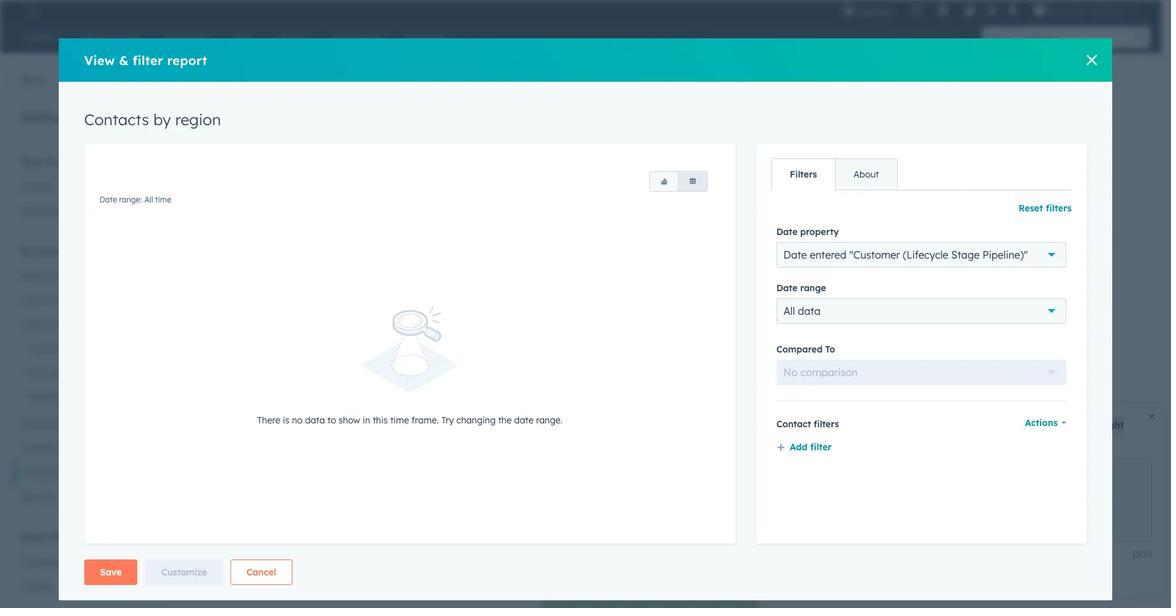 Task type: vqa. For each thing, say whether or not it's contained in the screenshot.
Actions "popup button"
yes



Task type: describe. For each thing, give the bounding box(es) containing it.
marketplace downloads link
[[13, 412, 134, 436]]

tara schultz image
[[1035, 4, 1046, 16]]

account defaults
[[20, 270, 93, 282]]

email service provider
[[28, 392, 123, 403]]

data inside popup button
[[798, 304, 821, 317]]

stage
[[952, 248, 980, 261]]

settings link
[[984, 4, 1000, 17]]

filter inside button
[[811, 441, 832, 453]]

private
[[28, 367, 58, 379]]

is
[[283, 415, 290, 426]]

of
[[414, 311, 425, 320]]

in
[[363, 415, 370, 426]]

"customer
[[850, 248, 901, 261]]

general link
[[13, 174, 134, 199]]

objects
[[20, 581, 53, 592]]

reset filters
[[1019, 203, 1072, 214]]

defaults
[[57, 270, 93, 282]]

about link
[[835, 159, 897, 190]]

cancel
[[247, 566, 276, 578]]

cancel button
[[231, 559, 292, 585]]

save button
[[84, 559, 138, 585]]

add
[[790, 441, 808, 453]]

report
[[167, 52, 207, 68]]

there
[[257, 415, 281, 426]]

compared to
[[777, 343, 836, 355]]

apps for connected apps
[[76, 343, 97, 355]]

actions for contacts
[[1078, 234, 1111, 245]]

2 horizontal spatial time
[[738, 266, 754, 276]]

all time
[[727, 266, 754, 276]]

private apps link
[[13, 361, 134, 385]]

count
[[384, 311, 412, 320]]

0 vertical spatial consent
[[299, 68, 358, 87]]

upgrade
[[858, 6, 893, 17]]

general
[[20, 181, 53, 192]]

tracking
[[20, 443, 56, 454]]

help button
[[960, 0, 982, 20]]

privacy for data privacy dashboard
[[221, 139, 269, 155]]

search button
[[1129, 27, 1151, 49]]

no
[[784, 366, 798, 379]]

0 vertical spatial all
[[144, 195, 153, 204]]

provider
[[88, 392, 123, 403]]

help image
[[965, 6, 977, 17]]

all for all data
[[784, 304, 795, 317]]

connected apps link
[[13, 337, 134, 361]]

notifications link
[[13, 199, 134, 223]]

back link
[[0, 68, 52, 93]]

your preferences
[[20, 155, 107, 168]]

(lifecycle
[[903, 248, 949, 261]]

users & teams link
[[13, 288, 134, 312]]

security
[[20, 491, 55, 503]]

data management element
[[13, 530, 134, 608]]

no comparison button
[[777, 359, 1067, 385]]

data for data management
[[20, 531, 46, 544]]

actions for filters
[[1026, 417, 1058, 428]]

add filter button
[[777, 434, 1067, 464]]

no comparison
[[784, 366, 858, 379]]

upgrade image
[[844, 6, 855, 17]]

group inside contacts by region dialog
[[650, 171, 708, 192]]

date for date entered "customer (lifecycle stage pipeline)"
[[784, 248, 807, 261]]

add filter
[[790, 441, 832, 453]]

range.
[[536, 415, 563, 426]]

your
[[20, 155, 44, 168]]

privacy & consent
[[20, 467, 97, 479]]

range:
[[119, 195, 142, 204]]

service
[[54, 392, 85, 403]]

contacts inside 'count of contacts 3'
[[427, 311, 469, 320]]

entered
[[810, 248, 847, 261]]

objects button
[[13, 574, 134, 599]]

connected apps
[[28, 343, 97, 355]]

marketplace
[[20, 418, 73, 430]]

compared
[[777, 343, 823, 355]]

connected
[[28, 343, 73, 355]]

interactive chart image
[[208, 483, 1120, 608]]

filters for contact filters
[[814, 418, 839, 430]]

customize button
[[145, 559, 223, 585]]

preferences
[[47, 155, 107, 168]]

about
[[854, 169, 880, 180]]

data privacy & consent
[[186, 68, 358, 87]]

property
[[801, 226, 839, 237]]

2 vertical spatial actions button
[[1078, 435, 1120, 453]]

email
[[28, 392, 52, 403]]

settings image
[[986, 5, 998, 17]]

no
[[292, 415, 303, 426]]

notifications image
[[1008, 6, 1019, 17]]

date property
[[777, 226, 839, 237]]

Search HubSpot search field
[[983, 27, 1139, 49]]

data privacy dashboard
[[186, 139, 344, 155]]

account setup element
[[13, 244, 134, 509]]

properties link
[[13, 550, 134, 574]]

view & filter report
[[84, 52, 207, 68]]

calling icon button
[[906, 2, 928, 19]]

search image
[[1135, 33, 1144, 42]]

date range
[[777, 282, 827, 294]]

privacy inside account setup element
[[20, 467, 51, 479]]

close image
[[1088, 55, 1098, 65]]

hubspot image
[[23, 3, 38, 18]]

your preferences element
[[13, 155, 134, 223]]

hubspot link
[[15, 3, 48, 18]]

tracking code link
[[13, 436, 134, 461]]

data for data privacy
[[204, 107, 225, 119]]

filters link
[[772, 159, 835, 190]]

tab list inside contacts by region dialog
[[772, 158, 898, 190]]

all data
[[784, 304, 821, 317]]

& for teams
[[47, 295, 53, 306]]

menu containing apoptosis studios 2
[[835, 0, 1147, 20]]

date entered "customer (lifecycle stage pipeline)"
[[784, 248, 1029, 261]]

try
[[442, 415, 454, 426]]

downloads
[[75, 418, 122, 430]]

contacts
[[773, 232, 828, 248]]

reset
[[1019, 203, 1044, 214]]



Task type: locate. For each thing, give the bounding box(es) containing it.
all data button
[[777, 298, 1067, 324]]

1 vertical spatial contacts
[[427, 311, 469, 320]]

properties
[[20, 556, 64, 568]]

privacy up data privacy dashboard
[[228, 107, 259, 119]]

data for data privacy dashboard
[[186, 139, 217, 155]]

contacts by region
[[84, 110, 221, 129]]

1 vertical spatial all
[[727, 266, 736, 276]]

0 horizontal spatial consent
[[63, 467, 97, 479]]

the
[[498, 415, 512, 426]]

integrations button
[[13, 312, 134, 337]]

0 vertical spatial time
[[155, 195, 171, 204]]

0 vertical spatial actions
[[1078, 234, 1111, 245]]

actions button
[[1078, 231, 1120, 249], [1026, 414, 1067, 432], [1078, 435, 1120, 453]]

dashboard
[[273, 139, 344, 155]]

account up account defaults
[[20, 245, 62, 257]]

0 vertical spatial apps
[[76, 343, 97, 355]]

tab list
[[772, 158, 898, 190]]

1 vertical spatial consent
[[63, 467, 97, 479]]

studios
[[1090, 5, 1120, 15]]

date down contacts
[[784, 248, 807, 261]]

date for date property
[[777, 226, 798, 237]]

date entered "customer (lifecycle stage pipeline)" button
[[777, 242, 1067, 267]]

marketplaces image
[[938, 6, 950, 17]]

tab list containing filters
[[772, 158, 898, 190]]

0 horizontal spatial all
[[144, 195, 153, 204]]

0 vertical spatial account
[[20, 245, 62, 257]]

date range: all time
[[99, 195, 171, 204]]

filters for reset filters
[[1046, 203, 1072, 214]]

menu
[[835, 0, 1147, 20]]

date for date range
[[777, 282, 798, 294]]

0 vertical spatial data
[[798, 304, 821, 317]]

reset filters button
[[1019, 201, 1072, 216]]

& for filter
[[119, 52, 129, 68]]

privacy for data privacy & consent
[[226, 68, 279, 87]]

all down date range
[[784, 304, 795, 317]]

back
[[21, 74, 43, 86]]

1 horizontal spatial time
[[390, 415, 409, 426]]

actions button inside contacts by region dialog
[[1026, 414, 1067, 432]]

contact
[[777, 418, 812, 430]]

2 vertical spatial all
[[784, 304, 795, 317]]

date left range
[[777, 282, 798, 294]]

1 horizontal spatial filters
[[1046, 203, 1072, 214]]

filter
[[133, 52, 163, 68], [811, 441, 832, 453]]

teams
[[55, 295, 82, 306]]

1 vertical spatial actions button
[[1026, 414, 1067, 432]]

security link
[[13, 485, 134, 509]]

time
[[155, 195, 171, 204], [738, 266, 754, 276], [390, 415, 409, 426]]

account for account setup
[[20, 245, 62, 257]]

& inside privacy & consent link
[[54, 467, 60, 479]]

1 vertical spatial actions
[[1026, 417, 1058, 428]]

contacts right of
[[427, 311, 469, 320]]

comparison
[[801, 366, 858, 379]]

all right range:
[[144, 195, 153, 204]]

actions inside contacts by region dialog
[[1026, 417, 1058, 428]]

account for account defaults
[[20, 270, 55, 282]]

1 account from the top
[[20, 245, 62, 257]]

to
[[826, 343, 836, 355]]

date
[[514, 415, 534, 426]]

data
[[186, 68, 222, 87], [204, 107, 225, 119], [186, 139, 217, 155], [20, 531, 46, 544]]

data inside navigation
[[204, 107, 225, 119]]

1 horizontal spatial data
[[798, 304, 821, 317]]

time right this
[[390, 415, 409, 426]]

apoptosis studios 2 button
[[1027, 0, 1146, 20]]

date left range:
[[99, 195, 117, 204]]

account defaults link
[[13, 264, 134, 288]]

by
[[153, 110, 171, 129]]

2
[[1122, 5, 1126, 15]]

0 horizontal spatial time
[[155, 195, 171, 204]]

privacy inside navigation
[[228, 107, 259, 119]]

group
[[650, 171, 708, 192]]

all
[[144, 195, 153, 204], [727, 266, 736, 276], [784, 304, 795, 317]]

& for consent
[[54, 467, 60, 479]]

calling icon image
[[911, 5, 923, 17]]

privacy up security
[[20, 467, 51, 479]]

privacy & consent link
[[13, 461, 134, 485]]

users & teams
[[20, 295, 82, 306]]

apoptosis studios 2
[[1049, 5, 1126, 15]]

2 vertical spatial time
[[390, 415, 409, 426]]

2 vertical spatial actions
[[1078, 438, 1111, 450]]

this
[[373, 415, 388, 426]]

filters inside button
[[1046, 203, 1072, 214]]

data down range
[[798, 304, 821, 317]]

show
[[339, 415, 360, 426]]

time down unsubscribed contacts
[[738, 266, 754, 276]]

1 horizontal spatial consent
[[299, 68, 358, 87]]

contacts by region dialog
[[59, 38, 1113, 600]]

1 vertical spatial time
[[738, 266, 754, 276]]

customize
[[161, 566, 207, 578]]

1 vertical spatial account
[[20, 270, 55, 282]]

privacy down data privacy link on the top left
[[221, 139, 269, 155]]

2 account from the top
[[20, 270, 55, 282]]

apps
[[76, 343, 97, 355], [60, 367, 82, 379]]

data privacy navigation
[[186, 97, 525, 129]]

notifications
[[20, 205, 75, 217]]

1 horizontal spatial contacts
[[427, 311, 469, 320]]

0 horizontal spatial contacts
[[84, 110, 149, 129]]

private apps
[[28, 367, 82, 379]]

range
[[801, 282, 827, 294]]

data down region
[[186, 139, 217, 155]]

marketplaces button
[[931, 0, 957, 20]]

1 vertical spatial filter
[[811, 441, 832, 453]]

menu item
[[902, 0, 905, 20]]

consent up data privacy navigation
[[299, 68, 358, 87]]

all for all time
[[727, 266, 736, 276]]

account up users
[[20, 270, 55, 282]]

setup
[[65, 245, 94, 257]]

filters
[[1046, 203, 1072, 214], [814, 418, 839, 430]]

1 vertical spatial apps
[[60, 367, 82, 379]]

contact filters
[[777, 418, 839, 430]]

data left the to
[[305, 415, 325, 426]]

None button
[[650, 171, 679, 192], [679, 171, 708, 192], [650, 171, 679, 192], [679, 171, 708, 192]]

& inside contacts by region dialog
[[119, 52, 129, 68]]

date for date range: all time
[[99, 195, 117, 204]]

to
[[328, 415, 336, 426]]

filter right add
[[811, 441, 832, 453]]

data right by
[[204, 107, 225, 119]]

date inside "popup button"
[[784, 248, 807, 261]]

privacy up data privacy on the left top of page
[[226, 68, 279, 87]]

account setup
[[20, 245, 94, 257]]

data up region
[[186, 68, 222, 87]]

filters up add filter at the bottom right
[[814, 418, 839, 430]]

1 vertical spatial data
[[305, 415, 325, 426]]

data privacy link
[[187, 98, 277, 128]]

1 horizontal spatial all
[[727, 266, 736, 276]]

unsubscribed contacts
[[682, 232, 828, 248]]

data up 'properties'
[[20, 531, 46, 544]]

privacy for data privacy
[[228, 107, 259, 119]]

contacts inside dialog
[[84, 110, 149, 129]]

contacts
[[84, 110, 149, 129], [427, 311, 469, 320]]

users
[[20, 295, 44, 306]]

consent down tracking code link
[[63, 467, 97, 479]]

view
[[84, 52, 115, 68]]

0 horizontal spatial data
[[305, 415, 325, 426]]

data for data privacy & consent
[[186, 68, 222, 87]]

0 vertical spatial filters
[[1046, 203, 1072, 214]]

pipeline)"
[[983, 248, 1029, 261]]

tracking code
[[20, 443, 81, 454]]

0 vertical spatial filter
[[133, 52, 163, 68]]

integrations
[[20, 319, 73, 330]]

all inside all data popup button
[[784, 304, 795, 317]]

0 horizontal spatial filters
[[814, 418, 839, 430]]

filter left report
[[133, 52, 163, 68]]

2 horizontal spatial all
[[784, 304, 795, 317]]

marketplace downloads
[[20, 418, 122, 430]]

1 vertical spatial filters
[[814, 418, 839, 430]]

apps for private apps
[[60, 367, 82, 379]]

1 horizontal spatial filter
[[811, 441, 832, 453]]

frame.
[[412, 415, 439, 426]]

time right range:
[[155, 195, 171, 204]]

there is no data to show in this time frame. try changing the date range.
[[257, 415, 563, 426]]

apps up service
[[60, 367, 82, 379]]

apps down integrations button
[[76, 343, 97, 355]]

& inside users & teams link
[[47, 295, 53, 306]]

all down "unsubscribed" at the right
[[727, 266, 736, 276]]

filters
[[790, 169, 818, 180]]

contacts left by
[[84, 110, 149, 129]]

save
[[100, 566, 122, 578]]

0
[[896, 323, 907, 346]]

0 horizontal spatial filter
[[133, 52, 163, 68]]

0 vertical spatial actions button
[[1078, 231, 1120, 249]]

email service provider link
[[13, 385, 134, 410]]

changing
[[457, 415, 496, 426]]

0 vertical spatial contacts
[[84, 110, 149, 129]]

actions button for unsubscribed contacts
[[1078, 231, 1120, 249]]

consent inside account setup element
[[63, 467, 97, 479]]

count of contacts 3
[[384, 311, 469, 346]]

filters right reset
[[1046, 203, 1072, 214]]

actions button for contact filters
[[1026, 414, 1067, 432]]

date left the property
[[777, 226, 798, 237]]



